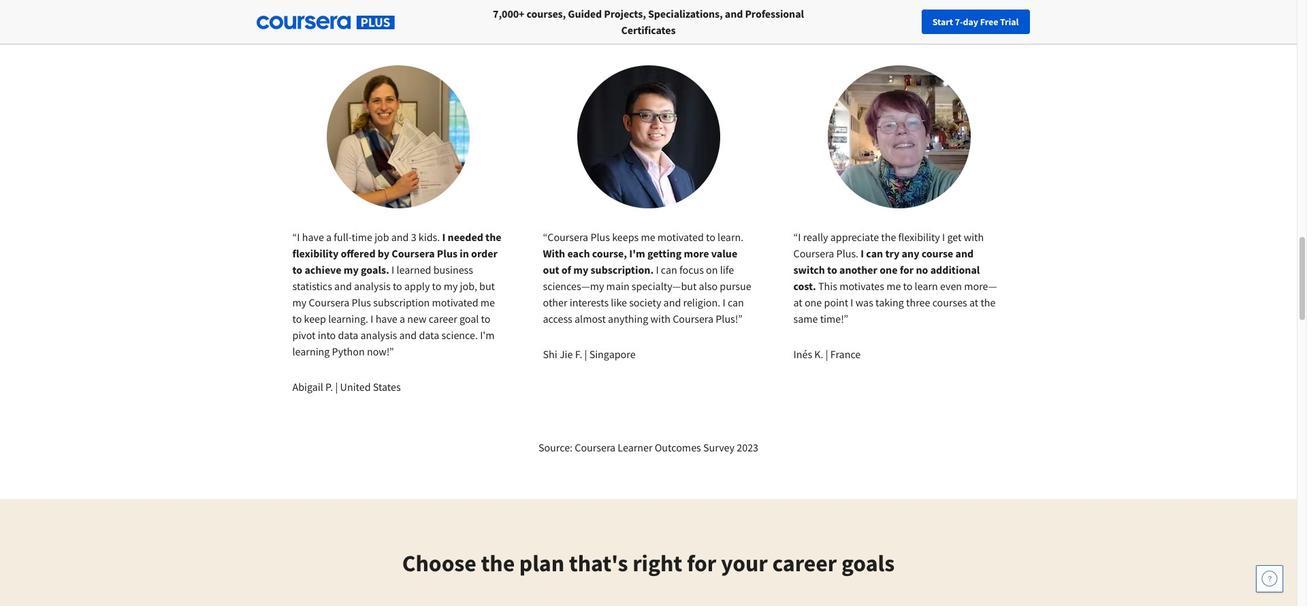 Task type: locate. For each thing, give the bounding box(es) containing it.
1 horizontal spatial i'm
[[630, 247, 645, 260]]

0 vertical spatial can
[[867, 247, 884, 260]]

1 horizontal spatial motivated
[[658, 230, 704, 244]]

a inside i learned business statistics and analysis to apply to my job, but my coursera plus subscription motivated me to keep learning. i have a new career goal to pivot into data analysis and data science. i'm learning python now!
[[400, 312, 405, 326]]

me up taking
[[887, 279, 901, 293]]

1 vertical spatial with
[[651, 312, 671, 326]]

| for this motivates me to learn even more— at one point i was taking three courses at the same time!
[[826, 347, 829, 361]]

i right kids.
[[442, 230, 446, 244]]

learner image shi jie f. image
[[577, 65, 720, 208]]

the down more—
[[981, 296, 996, 309]]

| right f.
[[585, 347, 587, 361]]

coursera plus image
[[256, 16, 395, 29]]

of right 77%
[[402, 10, 412, 23]]

one up same
[[805, 296, 822, 309]]

business
[[434, 263, 473, 277]]

analysis up now!
[[361, 328, 397, 342]]

learner
[[618, 441, 653, 454]]

any
[[902, 247, 920, 260]]

1 horizontal spatial like
[[611, 296, 627, 309]]

and down 'achieve'
[[334, 279, 352, 293]]

0 vertical spatial flexibility
[[899, 230, 941, 244]]

me right the keeps
[[641, 230, 656, 244]]

with right get
[[964, 230, 984, 244]]

with
[[964, 230, 984, 244], [651, 312, 671, 326]]

i left really
[[798, 230, 801, 244]]

data
[[338, 328, 359, 342], [419, 328, 440, 342]]

0 horizontal spatial data
[[338, 328, 359, 342]]

coursera inside i needed the flexibility offered by coursera plus in order to achieve my goals.
[[392, 247, 435, 260]]

0 horizontal spatial career
[[429, 312, 458, 326]]

0 horizontal spatial me
[[481, 296, 495, 309]]

same
[[794, 312, 818, 326]]

1 horizontal spatial data
[[419, 328, 440, 342]]

now!
[[367, 345, 389, 358]]

i left get
[[943, 230, 946, 244]]

0 vertical spatial have
[[302, 230, 324, 244]]

to up pivot
[[293, 312, 302, 326]]

each
[[568, 247, 590, 260]]

1 vertical spatial have
[[376, 312, 398, 326]]

| right k.
[[826, 347, 829, 361]]

pursue
[[720, 279, 752, 293]]

0 vertical spatial job,
[[640, 10, 657, 23]]

new down subscription
[[407, 312, 427, 326]]

1 vertical spatial flexibility
[[293, 247, 339, 260]]

flexibility up 'achieve'
[[293, 247, 339, 260]]

0 horizontal spatial with
[[651, 312, 671, 326]]

offered
[[341, 247, 376, 260]]

trial
[[1001, 16, 1019, 28]]

find your new career link
[[1000, 14, 1099, 31]]

i left full-
[[297, 230, 300, 244]]

1 vertical spatial for
[[687, 549, 717, 578]]

new
[[619, 10, 638, 23], [407, 312, 427, 326]]

0 vertical spatial for
[[900, 263, 914, 277]]

1 vertical spatial one
[[805, 296, 822, 309]]

2 horizontal spatial |
[[826, 347, 829, 361]]

0 horizontal spatial your
[[721, 549, 768, 578]]

1 vertical spatial analysis
[[361, 328, 397, 342]]

to left the "learn"
[[904, 279, 913, 293]]

appreciate
[[831, 230, 879, 244]]

at down more—
[[970, 296, 979, 309]]

i'm down the keeps
[[630, 247, 645, 260]]

1 horizontal spatial me
[[641, 230, 656, 244]]

2 horizontal spatial me
[[887, 279, 901, 293]]

can left try
[[867, 247, 884, 260]]

source:
[[539, 441, 573, 454]]

1 horizontal spatial new
[[619, 10, 638, 23]]

1 vertical spatial of
[[562, 263, 572, 277]]

the up try
[[882, 230, 897, 244]]

the left plan
[[481, 549, 515, 578]]

1 horizontal spatial |
[[585, 347, 587, 361]]

job, for but
[[460, 279, 477, 293]]

can
[[867, 247, 884, 260], [661, 263, 678, 277], [728, 296, 744, 309]]

data left science.
[[419, 328, 440, 342]]

have inside i learned business statistics and analysis to apply to my job, but my coursera plus subscription motivated me to keep learning. i have a new career goal to pivot into data analysis and data science. i'm learning python now!
[[376, 312, 398, 326]]

more.
[[890, 10, 917, 23]]

goal
[[460, 312, 479, 326]]

keep
[[304, 312, 326, 326]]

one down try
[[880, 263, 898, 277]]

career up science.
[[429, 312, 458, 326]]

help center image
[[1262, 571, 1278, 587]]

| for i learned business statistics and analysis to apply to my job, but my coursera plus subscription motivated me to keep learning. i have a new career goal to pivot into data analysis and data science. i'm learning python now!
[[335, 380, 338, 394]]

to up this
[[828, 263, 838, 277]]

to inside i needed the flexibility offered by coursera plus in order to achieve my goals.
[[293, 263, 303, 277]]

time!
[[821, 312, 844, 326]]

can down getting
[[661, 263, 678, 277]]

0 horizontal spatial at
[[794, 296, 803, 309]]

i'm right science.
[[480, 328, 495, 342]]

learned
[[397, 263, 431, 277]]

start 7-day free trial
[[933, 16, 1019, 28]]

i can try any course and switch to another one for no additional cost.
[[794, 247, 980, 293]]

at down cost.
[[794, 296, 803, 309]]

by
[[378, 247, 390, 260]]

i right learning.
[[371, 312, 374, 326]]

have down subscription
[[376, 312, 398, 326]]

0 horizontal spatial motivated
[[432, 296, 479, 309]]

science.
[[442, 328, 478, 342]]

2 vertical spatial career
[[773, 549, 837, 578]]

1 vertical spatial plus
[[437, 247, 458, 260]]

plus up learning.
[[352, 296, 371, 309]]

can down pursue
[[728, 296, 744, 309]]

report
[[453, 10, 481, 23]]

and inside 7,000+ courses, guided projects, specializations, and professional certificates
[[725, 7, 743, 20]]

me
[[641, 230, 656, 244], [887, 279, 901, 293], [481, 296, 495, 309]]

me down but
[[481, 296, 495, 309]]

with inside i can focus on life sciences—my main specialty—but also pursue other interests like society and religion. i can access almost anything with coursera plus!
[[651, 312, 671, 326]]

find your new career
[[1007, 16, 1093, 28]]

1 horizontal spatial for
[[900, 263, 914, 277]]

motivated inside i learned business statistics and analysis to apply to my job, but my coursera plus subscription motivated me to keep learning. i have a new career goal to pivot into data analysis and data science. i'm learning python now!
[[432, 296, 479, 309]]

have left full-
[[302, 230, 324, 244]]

0 horizontal spatial can
[[661, 263, 678, 277]]

1 vertical spatial new
[[407, 312, 427, 326]]

source: coursera learner outcomes survey 2023
[[539, 441, 759, 454]]

learners
[[414, 10, 451, 23]]

1 vertical spatial me
[[887, 279, 901, 293]]

None search field
[[187, 9, 514, 36]]

0 vertical spatial i'm
[[630, 247, 645, 260]]

for right right
[[687, 549, 717, 578]]

coursera down religion.
[[673, 312, 714, 326]]

1 vertical spatial job,
[[460, 279, 477, 293]]

a down subscription
[[400, 312, 405, 326]]

f.
[[575, 347, 583, 361]]

motivated inside coursera plus keeps me motivated to learn. with each course, i'm getting more value out of my subscription.
[[658, 230, 704, 244]]

job, left but
[[460, 279, 477, 293]]

coursera down really
[[794, 247, 835, 260]]

to inside i can try any course and switch to another one for no additional cost.
[[828, 263, 838, 277]]

0 horizontal spatial |
[[335, 380, 338, 394]]

my down each
[[574, 263, 589, 277]]

1 horizontal spatial one
[[880, 263, 898, 277]]

coursera up each
[[548, 230, 589, 244]]

flexibility up any
[[899, 230, 941, 244]]

benefits,
[[514, 10, 554, 23]]

one inside i can try any course and switch to another one for no additional cost.
[[880, 263, 898, 277]]

the up order
[[486, 230, 502, 244]]

data down learning.
[[338, 328, 359, 342]]

and up the additional
[[956, 247, 974, 260]]

1 horizontal spatial career
[[484, 10, 512, 23]]

i inside i can try any course and switch to another one for no additional cost.
[[861, 247, 864, 260]]

course,
[[592, 247, 627, 260]]

0 vertical spatial with
[[964, 230, 984, 244]]

to up "statistics"
[[293, 263, 303, 277]]

0 horizontal spatial plus
[[352, 296, 371, 309]]

7,000+
[[493, 7, 525, 20]]

to inside coursera plus keeps me motivated to learn. with each course, i'm getting more value out of my subscription.
[[706, 230, 716, 244]]

1 horizontal spatial job,
[[640, 10, 657, 23]]

career inside i learned business statistics and analysis to apply to my job, but my coursera plus subscription motivated me to keep learning. i have a new career goal to pivot into data analysis and data science. i'm learning python now!
[[429, 312, 458, 326]]

1 horizontal spatial have
[[376, 312, 398, 326]]

motivated up 'goal'
[[432, 296, 479, 309]]

have
[[302, 230, 324, 244], [376, 312, 398, 326]]

1 at from the left
[[794, 296, 803, 309]]

2 data from the left
[[419, 328, 440, 342]]

i right goals.
[[392, 263, 395, 277]]

my inside i needed the flexibility offered by coursera plus in order to achieve my goals.
[[344, 263, 359, 277]]

2 vertical spatial can
[[728, 296, 744, 309]]

can inside i can try any course and switch to another one for no additional cost.
[[867, 247, 884, 260]]

no
[[916, 263, 929, 277]]

a right earning on the top of page
[[696, 10, 702, 23]]

analysis
[[354, 279, 391, 293], [361, 328, 397, 342]]

the
[[486, 230, 502, 244], [882, 230, 897, 244], [981, 296, 996, 309], [481, 549, 515, 578]]

career right report
[[484, 10, 512, 23]]

plus left in
[[437, 247, 458, 260]]

i really appreciate the flexibility i get with coursera plus.
[[794, 230, 984, 260]]

main
[[607, 279, 630, 293]]

projects,
[[604, 7, 646, 20]]

0 vertical spatial one
[[880, 263, 898, 277]]

new right "landing"
[[619, 10, 638, 23]]

0 horizontal spatial flexibility
[[293, 247, 339, 260]]

me inside i learned business statistics and analysis to apply to my job, but my coursera plus subscription motivated me to keep learning. i have a new career goal to pivot into data analysis and data science. i'm learning python now!
[[481, 296, 495, 309]]

1 vertical spatial like
[[611, 296, 627, 309]]

0 vertical spatial me
[[641, 230, 656, 244]]

with down society
[[651, 312, 671, 326]]

to right 'goal'
[[481, 312, 491, 326]]

job, inside i learned business statistics and analysis to apply to my job, but my coursera plus subscription motivated me to keep learning. i have a new career goal to pivot into data analysis and data science. i'm learning python now!
[[460, 279, 477, 293]]

1 vertical spatial i'm
[[480, 328, 495, 342]]

0 horizontal spatial i'm
[[480, 328, 495, 342]]

and left "gaining"
[[725, 7, 743, 20]]

0 horizontal spatial of
[[402, 10, 412, 23]]

pivot
[[293, 328, 316, 342]]

77% of learners report career benefits, like landing a new job, earning a promotion, gaining applicable skills, and more.
[[380, 10, 917, 23]]

| right p.
[[335, 380, 338, 394]]

day
[[964, 16, 979, 28]]

python
[[332, 345, 365, 358]]

1 horizontal spatial your
[[1027, 16, 1045, 28]]

0 horizontal spatial one
[[805, 296, 822, 309]]

coursera plus keeps me motivated to learn. with each course, i'm getting more value out of my subscription.
[[543, 230, 744, 277]]

this
[[819, 279, 838, 293]]

with
[[543, 247, 565, 260]]

1 horizontal spatial flexibility
[[899, 230, 941, 244]]

learn.
[[718, 230, 744, 244]]

my down offered
[[344, 263, 359, 277]]

0 vertical spatial motivated
[[658, 230, 704, 244]]

of right out
[[562, 263, 572, 277]]

2 vertical spatial me
[[481, 296, 495, 309]]

getting
[[648, 247, 682, 260]]

0 horizontal spatial like
[[556, 10, 572, 23]]

career
[[1066, 16, 1093, 28]]

1 horizontal spatial plus
[[437, 247, 458, 260]]

and down specialty—but
[[664, 296, 681, 309]]

one
[[880, 263, 898, 277], [805, 296, 822, 309]]

i right "plus."
[[861, 247, 864, 260]]

like left "landing"
[[556, 10, 572, 23]]

motivated
[[658, 230, 704, 244], [432, 296, 479, 309]]

i
[[297, 230, 300, 244], [442, 230, 446, 244], [798, 230, 801, 244], [943, 230, 946, 244], [861, 247, 864, 260], [392, 263, 395, 277], [656, 263, 659, 277], [723, 296, 726, 309], [851, 296, 854, 309], [371, 312, 374, 326]]

k.
[[815, 347, 824, 361]]

p.
[[326, 380, 333, 394]]

job, left earning on the top of page
[[640, 10, 657, 23]]

coursera up keep
[[309, 296, 350, 309]]

1 horizontal spatial with
[[964, 230, 984, 244]]

0 horizontal spatial new
[[407, 312, 427, 326]]

i learned business statistics and analysis to apply to my job, but my coursera plus subscription motivated me to keep learning. i have a new career goal to pivot into data analysis and data science. i'm learning python now!
[[293, 263, 495, 358]]

motivated up more
[[658, 230, 704, 244]]

my inside coursera plus keeps me motivated to learn. with each course, i'm getting more value out of my subscription.
[[574, 263, 589, 277]]

religion.
[[684, 296, 721, 309]]

2 vertical spatial plus
[[352, 296, 371, 309]]

1 vertical spatial can
[[661, 263, 678, 277]]

for
[[900, 263, 914, 277], [687, 549, 717, 578]]

survey
[[704, 441, 735, 454]]

1 vertical spatial career
[[429, 312, 458, 326]]

0 vertical spatial plus
[[591, 230, 610, 244]]

plus up course,
[[591, 230, 610, 244]]

1 horizontal spatial of
[[562, 263, 572, 277]]

for left no
[[900, 263, 914, 277]]

career left 'goals'
[[773, 549, 837, 578]]

and down subscription
[[399, 328, 417, 342]]

landing
[[574, 10, 609, 23]]

i up plus!
[[723, 296, 726, 309]]

a
[[611, 10, 616, 23], [696, 10, 702, 23], [326, 230, 332, 244], [400, 312, 405, 326]]

0 vertical spatial your
[[1027, 16, 1045, 28]]

job
[[375, 230, 389, 244]]

analysis down goals.
[[354, 279, 391, 293]]

1 horizontal spatial at
[[970, 296, 979, 309]]

i'm
[[630, 247, 645, 260], [480, 328, 495, 342]]

1 vertical spatial motivated
[[432, 296, 479, 309]]

0 vertical spatial new
[[619, 10, 638, 23]]

i left was
[[851, 296, 854, 309]]

to left learn.
[[706, 230, 716, 244]]

coursera down 3
[[392, 247, 435, 260]]

2 horizontal spatial can
[[867, 247, 884, 260]]

new inside i learned business statistics and analysis to apply to my job, but my coursera plus subscription motivated me to keep learning. i have a new career goal to pivot into data analysis and data science. i'm learning python now!
[[407, 312, 427, 326]]

like down main
[[611, 296, 627, 309]]

7,000+ courses, guided projects, specializations, and professional certificates
[[493, 7, 804, 37]]

0 vertical spatial like
[[556, 10, 572, 23]]

2 horizontal spatial plus
[[591, 230, 610, 244]]

0 horizontal spatial job,
[[460, 279, 477, 293]]

free
[[981, 16, 999, 28]]



Task type: describe. For each thing, give the bounding box(es) containing it.
my down "statistics"
[[293, 296, 307, 309]]

a left full-
[[326, 230, 332, 244]]

flexibility inside i really appreciate the flexibility i get with coursera plus.
[[899, 230, 941, 244]]

specializations,
[[648, 7, 723, 20]]

but
[[480, 279, 495, 293]]

plus inside i needed the flexibility offered by coursera plus in order to achieve my goals.
[[437, 247, 458, 260]]

abigail
[[293, 380, 323, 394]]

society
[[629, 296, 662, 309]]

of inside coursera plus keeps me motivated to learn. with each course, i'm getting more value out of my subscription.
[[562, 263, 572, 277]]

certificates
[[622, 23, 676, 37]]

another
[[840, 263, 878, 277]]

1 vertical spatial your
[[721, 549, 768, 578]]

plan
[[520, 549, 565, 578]]

plus.
[[837, 247, 859, 260]]

achieve
[[305, 263, 342, 277]]

can for try
[[867, 247, 884, 260]]

interests
[[570, 296, 609, 309]]

this motivates me to learn even more— at one point i was taking three courses at the same time!
[[794, 279, 998, 326]]

1 data from the left
[[338, 328, 359, 342]]

the inside this motivates me to learn even more— at one point i was taking three courses at the same time!
[[981, 296, 996, 309]]

and right skills,
[[871, 10, 888, 23]]

7-
[[955, 16, 964, 28]]

coursera inside i really appreciate the flexibility i get with coursera plus.
[[794, 247, 835, 260]]

one inside this motivates me to learn even more— at one point i was taking three courses at the same time!
[[805, 296, 822, 309]]

a right "landing"
[[611, 10, 616, 23]]

shi
[[543, 347, 558, 361]]

flexibility inside i needed the flexibility offered by coursera plus in order to achieve my goals.
[[293, 247, 339, 260]]

coursera inside coursera plus keeps me motivated to learn. with each course, i'm getting more value out of my subscription.
[[548, 230, 589, 244]]

specialty—but
[[632, 279, 697, 293]]

france
[[831, 347, 861, 361]]

full-
[[334, 230, 352, 244]]

can for focus
[[661, 263, 678, 277]]

2 horizontal spatial career
[[773, 549, 837, 578]]

i needed the flexibility offered by coursera plus in order to achieve my goals.
[[293, 230, 502, 277]]

goals
[[842, 549, 895, 578]]

goals.
[[361, 263, 390, 277]]

for inside i can try any course and switch to another one for no additional cost.
[[900, 263, 914, 277]]

try
[[886, 247, 900, 260]]

i inside i needed the flexibility offered by coursera plus in order to achieve my goals.
[[442, 230, 446, 244]]

keeps
[[612, 230, 639, 244]]

life
[[720, 263, 734, 277]]

job, for earning
[[640, 10, 657, 23]]

learner image abigail p. image
[[327, 65, 470, 208]]

even
[[941, 279, 962, 293]]

0 horizontal spatial for
[[687, 549, 717, 578]]

i can focus on life sciences—my main specialty—but also pursue other interests like society and religion. i can access almost anything with coursera plus!
[[543, 263, 752, 326]]

my down business
[[444, 279, 458, 293]]

statistics
[[293, 279, 332, 293]]

and inside i can focus on life sciences—my main specialty—but also pursue other interests like society and religion. i can access almost anything with coursera plus!
[[664, 296, 681, 309]]

plus inside i learned business statistics and analysis to apply to my job, but my coursera plus subscription motivated me to keep learning. i have a new career goal to pivot into data analysis and data science. i'm learning python now!
[[352, 296, 371, 309]]

2023
[[737, 441, 759, 454]]

plus!
[[716, 312, 738, 326]]

additional
[[931, 263, 980, 277]]

inés
[[794, 347, 813, 361]]

coursera inside i learned business statistics and analysis to apply to my job, but my coursera plus subscription motivated me to keep learning. i have a new career goal to pivot into data analysis and data science. i'm learning python now!
[[309, 296, 350, 309]]

0 vertical spatial career
[[484, 10, 512, 23]]

i inside this motivates me to learn even more— at one point i was taking three courses at the same time!
[[851, 296, 854, 309]]

to inside this motivates me to learn even more— at one point i was taking three courses at the same time!
[[904, 279, 913, 293]]

other
[[543, 296, 568, 309]]

me inside coursera plus keeps me motivated to learn. with each course, i'm getting more value out of my subscription.
[[641, 230, 656, 244]]

three
[[907, 296, 931, 309]]

motivates
[[840, 279, 885, 293]]

right
[[633, 549, 683, 578]]

me inside this motivates me to learn even more— at one point i was taking three courses at the same time!
[[887, 279, 901, 293]]

like inside i can focus on life sciences—my main specialty—but also pursue other interests like society and religion. i can access almost anything with coursera plus!
[[611, 296, 627, 309]]

courses,
[[527, 7, 566, 20]]

promotion,
[[704, 10, 755, 23]]

united
[[340, 380, 371, 394]]

learner image inés k. image
[[828, 65, 971, 208]]

and left 3
[[392, 230, 409, 244]]

apply
[[405, 279, 430, 293]]

states
[[373, 380, 401, 394]]

skills,
[[843, 10, 868, 23]]

value
[[712, 247, 738, 260]]

outcomes
[[655, 441, 701, 454]]

course
[[922, 247, 954, 260]]

0 vertical spatial analysis
[[354, 279, 391, 293]]

guided
[[568, 7, 602, 20]]

abigail p. | united states
[[293, 380, 401, 394]]

access
[[543, 312, 573, 326]]

new
[[1047, 16, 1064, 28]]

0 vertical spatial of
[[402, 10, 412, 23]]

coursera right source:
[[575, 441, 616, 454]]

choose
[[402, 549, 477, 578]]

find
[[1007, 16, 1025, 28]]

get
[[948, 230, 962, 244]]

gaining
[[757, 10, 791, 23]]

order
[[471, 247, 498, 260]]

earning
[[659, 10, 694, 23]]

cost.
[[794, 279, 817, 293]]

more—
[[965, 279, 998, 293]]

and inside i can try any course and switch to another one for no additional cost.
[[956, 247, 974, 260]]

courses
[[933, 296, 968, 309]]

plus inside coursera plus keeps me motivated to learn. with each course, i'm getting more value out of my subscription.
[[591, 230, 610, 244]]

sciences—my
[[543, 279, 604, 293]]

with inside i really appreciate the flexibility i get with coursera plus.
[[964, 230, 984, 244]]

out
[[543, 263, 560, 277]]

start 7-day free trial button
[[922, 10, 1030, 34]]

was
[[856, 296, 874, 309]]

into
[[318, 328, 336, 342]]

learning.
[[328, 312, 369, 326]]

learn
[[915, 279, 938, 293]]

focus
[[680, 263, 704, 277]]

more
[[684, 247, 709, 260]]

learning
[[293, 345, 330, 358]]

to right the apply on the top of the page
[[432, 279, 442, 293]]

i'm inside i learned business statistics and analysis to apply to my job, but my coursera plus subscription motivated me to keep learning. i have a new career goal to pivot into data analysis and data science. i'm learning python now!
[[480, 328, 495, 342]]

almost
[[575, 312, 606, 326]]

inés k. | france
[[794, 347, 861, 361]]

really
[[804, 230, 829, 244]]

0 horizontal spatial have
[[302, 230, 324, 244]]

coursera inside i can focus on life sciences—my main specialty—but also pursue other interests like society and religion. i can access almost anything with coursera plus!
[[673, 312, 714, 326]]

i'm inside coursera plus keeps me motivated to learn. with each course, i'm getting more value out of my subscription.
[[630, 247, 645, 260]]

that's
[[569, 549, 628, 578]]

i up specialty—but
[[656, 263, 659, 277]]

the inside i needed the flexibility offered by coursera plus in order to achieve my goals.
[[486, 230, 502, 244]]

2 at from the left
[[970, 296, 979, 309]]

in
[[460, 247, 469, 260]]

the inside i really appreciate the flexibility i get with coursera plus.
[[882, 230, 897, 244]]

to up subscription
[[393, 279, 402, 293]]

subscription
[[373, 296, 430, 309]]

1 horizontal spatial can
[[728, 296, 744, 309]]



Task type: vqa. For each thing, say whether or not it's contained in the screenshot.
Days in the 'Week 1 Discuss the topic here. Last post 5 days ago'
no



